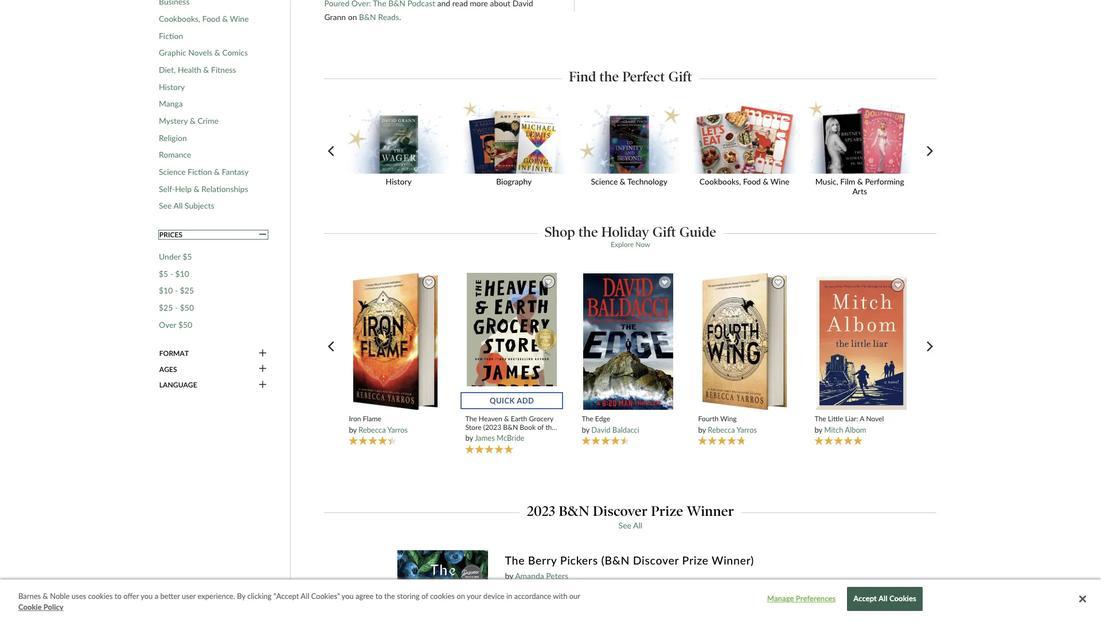 Task type: locate. For each thing, give the bounding box(es) containing it.
0 horizontal spatial $5
[[159, 269, 168, 279]]

- down under
[[170, 269, 173, 279]]

$25 up "over"
[[159, 303, 173, 313]]

2023 up berry
[[527, 503, 555, 519]]

to left offer
[[115, 592, 122, 601]]

all right accept
[[879, 594, 887, 603]]

about
[[490, 0, 510, 8]]

the heaven & earth grocery store (2023 b&n book of the year)
[[465, 414, 556, 440]]

the inside the heaven & earth grocery store (2023 b&n book of the year)
[[465, 414, 477, 423]]

by inside iron flame by rebecca yarros
[[349, 425, 357, 434]]

$50
[[180, 303, 194, 313], [178, 320, 192, 330]]

rebecca yarros link down "flame" at the bottom left
[[359, 425, 408, 434]]

1 horizontal spatial b&n
[[503, 423, 518, 432]]

1 vertical spatial $25
[[159, 303, 173, 313]]

cookbooks, food & wine up graphic novels & comics
[[159, 14, 249, 24]]

0 horizontal spatial yarros
[[387, 425, 408, 434]]

by down store
[[465, 434, 473, 443]]

mcbride
[[497, 434, 524, 443]]

rebecca for iron flame by rebecca yarros
[[359, 425, 386, 434]]

1 horizontal spatial rebecca
[[708, 425, 735, 434]]

discover down the berry pickers (b&n discover prize winner) by amanda peters
[[598, 591, 629, 601]]

- down '$10 - $25' link
[[175, 303, 178, 313]]

the right device
[[505, 591, 518, 601]]

minus arrow image
[[259, 230, 267, 240]]

the edge image
[[583, 273, 674, 411]]

with
[[553, 592, 567, 601]]

little
[[828, 415, 843, 423]]

- inside '$10 - $25' link
[[175, 286, 178, 296]]

& down the peters
[[567, 591, 573, 601]]

2 you from the left
[[342, 592, 354, 601]]

barnes
[[541, 591, 565, 601], [18, 592, 41, 601]]

0 horizontal spatial see
[[159, 201, 172, 211]]

mitch albom link
[[824, 425, 866, 434]]

0 vertical spatial $50
[[180, 303, 194, 313]]

gift for holiday
[[652, 224, 676, 240]]

yarros down fourth wing link
[[737, 425, 757, 434]]

0 horizontal spatial fiction
[[159, 31, 183, 41]]

0 horizontal spatial david
[[513, 0, 533, 8]]

$25 up $25 - $50
[[180, 286, 194, 296]]

diet, health & fitness
[[159, 65, 236, 75]]

the little liar: a novel by mitch albom
[[815, 415, 884, 434]]

gift inside shop the holiday gift guide explore now
[[652, 224, 676, 240]]

1 vertical spatial b&n
[[503, 423, 518, 432]]

to right agree
[[376, 592, 382, 601]]

0 vertical spatial see
[[159, 201, 172, 211]]

david right about
[[513, 0, 533, 8]]

rebecca yarros link down wing
[[708, 425, 757, 434]]

iron flame by rebecca yarros
[[349, 415, 408, 434]]

noble right "with"
[[575, 591, 596, 601]]

&
[[222, 14, 228, 24], [214, 48, 220, 58], [203, 65, 209, 75], [190, 116, 195, 126], [214, 167, 220, 177], [620, 176, 626, 186], [763, 176, 769, 186], [857, 176, 863, 186], [194, 184, 199, 194], [504, 414, 509, 423], [567, 591, 573, 601], [43, 592, 48, 601]]

cookbooks, food & wine
[[159, 14, 249, 24], [700, 176, 789, 186]]

all right "accept
[[301, 592, 309, 601]]

1 horizontal spatial rebecca yarros link
[[708, 425, 757, 434]]

& left crime
[[190, 116, 195, 126]]

science down romance 'link'
[[159, 167, 186, 177]]

grann
[[324, 12, 346, 22]]

0 horizontal spatial you
[[141, 592, 153, 601]]

$5 down under
[[159, 269, 168, 279]]

0 horizontal spatial history
[[159, 82, 185, 92]]

1 vertical spatial cookbooks,
[[700, 176, 741, 186]]

rebecca inside iron flame by rebecca yarros
[[359, 425, 386, 434]]

0 vertical spatial on
[[348, 12, 357, 22]]

fourth
[[698, 415, 719, 423]]

the inside the berry pickers (b&n discover prize winner) by amanda peters
[[505, 554, 525, 567]]

rebecca for fourth wing by rebecca yarros
[[708, 425, 735, 434]]

amanda left peters!
[[754, 591, 783, 601]]

1 vertical spatial $10
[[159, 286, 173, 296]]

- for $10
[[175, 286, 178, 296]]

discover
[[593, 503, 648, 519], [633, 554, 679, 567], [598, 591, 629, 601]]

science
[[159, 167, 186, 177], [591, 176, 618, 186]]

0 horizontal spatial rebecca
[[359, 425, 386, 434]]

more
[[470, 0, 488, 8]]

2 rebecca from the left
[[708, 425, 735, 434]]

0 vertical spatial cookbooks, food & wine link
[[159, 14, 249, 24]]

1 vertical spatial cookbooks, food & wine link
[[689, 101, 804, 194]]

on
[[348, 12, 357, 22], [457, 592, 465, 601]]

0 horizontal spatial $25
[[159, 303, 173, 313]]

& right film
[[857, 176, 863, 186]]

2 rebecca yarros link from the left
[[708, 425, 757, 434]]

0 vertical spatial $10
[[175, 269, 189, 279]]

1 vertical spatial $50
[[178, 320, 192, 330]]

a
[[860, 415, 864, 423]]

science left technology
[[591, 176, 618, 186]]

2023 inside the 2023 b&n discover prize winner see all
[[527, 503, 555, 519]]

yarros inside fourth wing by rebecca yarros
[[737, 425, 757, 434]]

1 horizontal spatial wine
[[771, 176, 789, 186]]

store
[[465, 423, 482, 432]]

(2023
[[483, 423, 501, 432]]

b&n inside the heaven & earth grocery store (2023 b&n book of the year)
[[503, 423, 518, 432]]

fiction
[[159, 31, 183, 41], [188, 167, 212, 177]]

barnes inside barnes & noble uses cookies to offer you a better user experience. by clicking "accept all cookies" you agree to the storing of cookies on your device in accordance with our cookie policy
[[18, 592, 41, 601]]

1 horizontal spatial $10
[[175, 269, 189, 279]]

the for edge
[[582, 415, 593, 423]]

the inside shop the holiday gift guide explore now
[[578, 224, 598, 240]]

- for $5
[[170, 269, 173, 279]]

see inside the 2023 b&n discover prize winner see all
[[619, 521, 631, 530]]

discover inside the 2023 b&n discover prize winner see all
[[593, 503, 648, 519]]

b&n left reads
[[359, 12, 376, 22]]

performing
[[865, 176, 904, 186]]

$50 down '$10 - $25' link
[[180, 303, 194, 313]]

ages button
[[159, 364, 268, 375]]

0 vertical spatial -
[[170, 269, 173, 279]]

0 vertical spatial food
[[202, 14, 220, 24]]

discover up see all link
[[593, 503, 648, 519]]

science & technology image
[[574, 101, 685, 174]]

the for heaven
[[465, 414, 477, 423]]

fiction up the self-help & relationships
[[188, 167, 212, 177]]

arts
[[852, 186, 867, 196]]

explore
[[611, 240, 634, 249]]

1 horizontal spatial cookbooks, food & wine link
[[689, 101, 804, 194]]

& left "earth"
[[504, 414, 509, 423]]

by left david baldacci link
[[582, 425, 589, 434]]

& inside the heaven & earth grocery store (2023 b&n book of the year)
[[504, 414, 509, 423]]

grocery
[[529, 414, 553, 423]]

ages
[[159, 365, 177, 374]]

0 horizontal spatial history link
[[159, 82, 185, 92]]

the
[[599, 69, 619, 85], [578, 224, 598, 240], [545, 423, 556, 432], [384, 592, 395, 601]]

you left 'a'
[[141, 592, 153, 601]]

all up the berry pickers (b&n discover prize winner) by amanda peters
[[633, 521, 642, 530]]

cookies
[[889, 594, 916, 603]]

science & technology
[[591, 176, 667, 186]]

0 horizontal spatial food
[[202, 14, 220, 24]]

discover up winner
[[633, 554, 679, 567]]

0 vertical spatial history
[[159, 82, 185, 92]]

barnes up cookie
[[18, 592, 41, 601]]

the inside the edge by david baldacci
[[582, 415, 593, 423]]

cookbooks, food & wine image
[[689, 101, 800, 174]]

$10
[[175, 269, 189, 279], [159, 286, 173, 296]]

b&n up mcbride
[[503, 423, 518, 432]]

0 vertical spatial 2023
[[527, 503, 555, 519]]

1 plus image from the top
[[259, 364, 267, 375]]

now
[[636, 240, 650, 249]]

barnes & noble uses cookies to offer you a better user experience. by clicking "accept all cookies" you agree to the storing of cookies on your device in accordance with our cookie policy
[[18, 592, 580, 612]]

the left storing at left
[[384, 592, 395, 601]]

0 vertical spatial b&n
[[359, 12, 376, 22]]

& right help
[[194, 184, 199, 194]]

& inside 'link'
[[190, 116, 195, 126]]

james
[[475, 434, 495, 443]]

fantasy
[[222, 167, 249, 177]]

1 horizontal spatial on
[[457, 592, 465, 601]]

1 horizontal spatial to
[[376, 592, 382, 601]]

0 vertical spatial prize
[[651, 503, 683, 519]]

manage
[[767, 594, 794, 603]]

the for berry
[[505, 554, 525, 567]]

under $5 link
[[159, 252, 192, 262]]

0 horizontal spatial barnes
[[18, 592, 41, 601]]

gift right perfect
[[668, 69, 692, 85]]

0 vertical spatial amanda
[[515, 571, 544, 581]]

by inside the berry pickers (b&n discover prize winner) by amanda peters
[[505, 571, 513, 581]]

& down cookbooks, food & wine image
[[763, 176, 769, 186]]

add
[[517, 396, 534, 405]]

by up in
[[505, 571, 513, 581]]

0 horizontal spatial of
[[422, 592, 428, 601]]

fourth wing image
[[702, 273, 788, 411]]

1 horizontal spatial amanda
[[754, 591, 783, 601]]

pickers
[[560, 554, 598, 567]]

in
[[506, 592, 512, 601]]

science fiction & fantasy
[[159, 167, 249, 177]]

barnes down the peters
[[541, 591, 565, 601]]

yarros inside iron flame by rebecca yarros
[[387, 425, 408, 434]]

0 horizontal spatial wine
[[230, 14, 249, 24]]

1 horizontal spatial $25
[[180, 286, 194, 296]]

1 horizontal spatial food
[[743, 176, 761, 186]]

david down edge
[[591, 425, 611, 434]]

see down self-
[[159, 201, 172, 211]]

1 vertical spatial history link
[[343, 101, 459, 194]]

wine
[[230, 14, 249, 24], [771, 176, 789, 186]]

1 horizontal spatial of
[[537, 423, 544, 432]]

quick add button
[[461, 392, 563, 410]]

0 horizontal spatial cookbooks, food & wine
[[159, 14, 249, 24]]

2 horizontal spatial b&n
[[559, 503, 589, 519]]

of right storing at left
[[422, 592, 428, 601]]

2 yarros from the left
[[737, 425, 757, 434]]

$5 right under
[[183, 252, 192, 262]]

0 horizontal spatial $10
[[159, 286, 173, 296]]

on left the your
[[457, 592, 465, 601]]

graphic novels & comics
[[159, 48, 248, 58]]

religion link
[[159, 133, 187, 143]]

2 vertical spatial discover
[[598, 591, 629, 601]]

0 vertical spatial $5
[[183, 252, 192, 262]]

history image
[[343, 101, 454, 174]]

of inside barnes & noble uses cookies to offer you a better user experience. by clicking "accept all cookies" you agree to the storing of cookies on your device in accordance with our cookie policy
[[422, 592, 428, 601]]

1 horizontal spatial yarros
[[737, 425, 757, 434]]

2 plus image from the top
[[259, 380, 267, 390]]

0 vertical spatial wine
[[230, 14, 249, 24]]

wine left music,
[[771, 176, 789, 186]]

1 vertical spatial food
[[743, 176, 761, 186]]

rebecca down wing
[[708, 425, 735, 434]]

cookbooks, food & wine down cookbooks, food & wine image
[[700, 176, 789, 186]]

$10 - $25 link
[[159, 286, 194, 296]]

0 horizontal spatial cookies
[[88, 592, 113, 601]]

1 cookies from the left
[[88, 592, 113, 601]]

1 vertical spatial amanda
[[754, 591, 783, 601]]

& right health
[[203, 65, 209, 75]]

by down iron
[[349, 425, 357, 434]]

0 vertical spatial david
[[513, 0, 533, 8]]

prize inside the berry pickers (b&n discover prize winner) by amanda peters
[[682, 554, 709, 567]]

plus image for language
[[259, 380, 267, 390]]

history down history "image"
[[386, 176, 412, 186]]

amanda down berry
[[515, 571, 544, 581]]

yarros
[[387, 425, 408, 434], [737, 425, 757, 434]]

2 vertical spatial -
[[175, 303, 178, 313]]

1 horizontal spatial history link
[[343, 101, 459, 194]]

prize
[[651, 503, 683, 519], [682, 554, 709, 567], [631, 591, 648, 601]]

history up manga
[[159, 82, 185, 92]]

b&n up pickers in the bottom of the page
[[559, 503, 589, 519]]

- inside $5 - $10 link
[[170, 269, 173, 279]]

food down cookbooks, food & wine image
[[743, 176, 761, 186]]

you left agree
[[342, 592, 354, 601]]

quick
[[490, 396, 515, 405]]

the left edge
[[582, 415, 593, 423]]

1 horizontal spatial see
[[619, 521, 631, 530]]

0 vertical spatial cookbooks,
[[159, 14, 200, 24]]

0 horizontal spatial on
[[348, 12, 357, 22]]

1 horizontal spatial science
[[591, 176, 618, 186]]

0 horizontal spatial cookbooks,
[[159, 14, 200, 24]]

1 vertical spatial plus image
[[259, 380, 267, 390]]

music,
[[815, 176, 838, 186]]

1 vertical spatial fiction
[[188, 167, 212, 177]]

- up $25 - $50
[[175, 286, 178, 296]]

the right shop
[[578, 224, 598, 240]]

cookies
[[88, 592, 113, 601], [430, 592, 455, 601]]

all
[[173, 201, 183, 211], [633, 521, 642, 530], [301, 592, 309, 601], [879, 594, 887, 603]]

by down fourth
[[698, 425, 706, 434]]

on right grann
[[348, 12, 357, 22]]

noble inside barnes & noble uses cookies to offer you a better user experience. by clicking "accept all cookies" you agree to the storing of cookies on your device in accordance with our cookie policy
[[50, 592, 70, 601]]

1 horizontal spatial fiction
[[188, 167, 212, 177]]

cookbooks, down cookbooks, food & wine image
[[700, 176, 741, 186]]

the down grocery
[[545, 423, 556, 432]]

by left 'mitch'
[[815, 425, 822, 434]]

plus image
[[259, 349, 267, 359]]

1 horizontal spatial $5
[[183, 252, 192, 262]]

wine up comics
[[230, 14, 249, 24]]

2023 right in
[[520, 591, 539, 601]]

$25 - $50 link
[[159, 303, 194, 313]]

our
[[569, 592, 580, 601]]

history inside the history link
[[386, 176, 412, 186]]

fiction up "graphic"
[[159, 31, 183, 41]]

& up cookie policy link
[[43, 592, 48, 601]]

1 yarros from the left
[[387, 425, 408, 434]]

0 horizontal spatial to
[[115, 592, 122, 601]]

1 horizontal spatial you
[[342, 592, 354, 601]]

$10 up $10 - $25
[[175, 269, 189, 279]]

rebecca inside fourth wing by rebecca yarros
[[708, 425, 735, 434]]

$50 right "over"
[[178, 320, 192, 330]]

the
[[465, 414, 477, 423], [582, 415, 593, 423], [815, 415, 826, 423], [505, 554, 525, 567], [505, 591, 518, 601]]

$25
[[180, 286, 194, 296], [159, 303, 173, 313]]

winner
[[687, 503, 734, 519]]

2 cookies from the left
[[430, 592, 455, 601]]

0 horizontal spatial amanda
[[515, 571, 544, 581]]

the inside barnes & noble uses cookies to offer you a better user experience. by clicking "accept all cookies" you agree to the storing of cookies on your device in accordance with our cookie policy
[[384, 592, 395, 601]]

technology
[[627, 176, 667, 186]]

cookies left the your
[[430, 592, 455, 601]]

plus image
[[259, 364, 267, 375], [259, 380, 267, 390]]

1 vertical spatial on
[[457, 592, 465, 601]]

yarros down iron flame link
[[387, 425, 408, 434]]

guide
[[679, 224, 716, 240]]

0 vertical spatial discover
[[593, 503, 648, 519]]

1 vertical spatial see
[[619, 521, 631, 530]]

0 vertical spatial gift
[[668, 69, 692, 85]]

rebecca down "flame" at the bottom left
[[359, 425, 386, 434]]

1 horizontal spatial cookies
[[430, 592, 455, 601]]

mitch
[[824, 425, 843, 434]]

the heaven & earth grocery store (2023 b&n book of the year) link
[[465, 414, 559, 440]]

& up comics
[[222, 14, 228, 24]]

baldacci
[[612, 425, 639, 434]]

prices
[[159, 231, 183, 239]]

1 vertical spatial prize
[[682, 554, 709, 567]]

0 vertical spatial cookbooks, food & wine
[[159, 14, 249, 24]]

see up (b&n
[[619, 521, 631, 530]]

1 rebecca from the left
[[359, 425, 386, 434]]

food up graphic novels & comics
[[202, 14, 220, 24]]

1 vertical spatial -
[[175, 286, 178, 296]]

david inside and read more about david grann on
[[513, 0, 533, 8]]

by inside the little liar: a novel by mitch albom
[[815, 425, 822, 434]]

1 horizontal spatial history
[[386, 176, 412, 186]]

2023 b&n discover prize winner see all
[[527, 503, 734, 530]]

- inside $25 - $50 link
[[175, 303, 178, 313]]

.
[[399, 12, 401, 22]]

1 horizontal spatial cookbooks,
[[700, 176, 741, 186]]

& inside music, film & performing arts
[[857, 176, 863, 186]]

discover inside the berry pickers (b&n discover prize winner) by amanda peters
[[633, 554, 679, 567]]

0 horizontal spatial cookbooks, food & wine link
[[159, 14, 249, 24]]

$10 down $5 - $10 link at the top
[[159, 286, 173, 296]]

noble up policy
[[50, 592, 70, 601]]

gift left guide
[[652, 224, 676, 240]]

the inside the little liar: a novel by mitch albom
[[815, 415, 826, 423]]

see all subjects link
[[159, 201, 214, 211]]

crime
[[198, 116, 219, 126]]

gift
[[668, 69, 692, 85], [652, 224, 676, 240]]

0 horizontal spatial noble
[[50, 592, 70, 601]]

by
[[349, 425, 357, 434], [582, 425, 589, 434], [698, 425, 706, 434], [815, 425, 822, 434], [465, 434, 473, 443], [505, 571, 513, 581], [743, 591, 752, 601]]

self-help & relationships link
[[159, 184, 248, 194]]

0 horizontal spatial science
[[159, 167, 186, 177]]

the up store
[[465, 414, 477, 423]]

1 horizontal spatial cookbooks, food & wine
[[700, 176, 789, 186]]

1 rebecca yarros link from the left
[[359, 425, 408, 434]]

-
[[170, 269, 173, 279], [175, 286, 178, 296], [175, 303, 178, 313]]

0 horizontal spatial rebecca yarros link
[[359, 425, 408, 434]]

the left berry
[[505, 554, 525, 567]]

to
[[115, 592, 122, 601], [376, 592, 382, 601]]

of down grocery
[[537, 423, 544, 432]]

of
[[537, 423, 544, 432], [422, 592, 428, 601]]

1 vertical spatial wine
[[771, 176, 789, 186]]

cookbooks, up fiction link
[[159, 14, 200, 24]]

0 vertical spatial of
[[537, 423, 544, 432]]

2023
[[527, 503, 555, 519], [520, 591, 539, 601]]

1 vertical spatial of
[[422, 592, 428, 601]]

the heaven & earth grocery store (2023 b&n book of the year) image
[[466, 272, 558, 410]]

amanda peters link
[[515, 571, 568, 581]]

cookies right "uses"
[[88, 592, 113, 601]]

1 vertical spatial history
[[386, 176, 412, 186]]

1 vertical spatial discover
[[633, 554, 679, 567]]

romance
[[159, 150, 191, 160]]

david
[[513, 0, 533, 8], [591, 425, 611, 434]]

b&n
[[359, 12, 376, 22], [503, 423, 518, 432], [559, 503, 589, 519]]

the left the little
[[815, 415, 826, 423]]



Task type: vqa. For each thing, say whether or not it's contained in the screenshot.


Task type: describe. For each thing, give the bounding box(es) containing it.
music, film & performing arts link
[[804, 101, 920, 203]]

graphic novels & comics link
[[159, 48, 248, 58]]

accordance
[[514, 592, 551, 601]]

see all subjects
[[159, 201, 214, 211]]

quick add
[[490, 396, 534, 405]]

uses
[[72, 592, 86, 601]]

offer
[[123, 592, 139, 601]]

the for 2023
[[505, 591, 518, 601]]

james mcbride link
[[475, 434, 524, 443]]

biography image
[[459, 101, 569, 174]]

b&n reads link
[[359, 12, 399, 22]]

all inside the 2023 b&n discover prize winner see all
[[633, 521, 642, 530]]

on inside and read more about david grann on
[[348, 12, 357, 22]]

all inside barnes & noble uses cookies to offer you a better user experience. by clicking "accept all cookies" you agree to the storing of cookies on your device in accordance with our cookie policy
[[301, 592, 309, 601]]

by james mcbride
[[465, 434, 524, 443]]

under $5
[[159, 252, 192, 262]]

over
[[159, 320, 176, 330]]

rebecca yarros link for iron flame by rebecca yarros
[[359, 425, 408, 434]]

1 vertical spatial 2023
[[520, 591, 539, 601]]

on inside barnes & noble uses cookies to offer you a better user experience. by clicking "accept all cookies" you agree to the storing of cookies on your device in accordance with our cookie policy
[[457, 592, 465, 601]]

fiction link
[[159, 31, 183, 41]]

reads
[[378, 12, 399, 22]]

prize inside the 2023 b&n discover prize winner see all
[[651, 503, 683, 519]]

1 vertical spatial cookbooks, food & wine
[[700, 176, 789, 186]]

clicking
[[247, 592, 272, 601]]

david baldacci link
[[591, 425, 639, 434]]

amanda inside the berry pickers (b&n discover prize winner) by amanda peters
[[515, 571, 544, 581]]

the for little
[[815, 415, 826, 423]]

gift for perfect
[[668, 69, 692, 85]]

mystery & crime link
[[159, 116, 219, 126]]

the inside the heaven & earth grocery store (2023 b&n book of the year)
[[545, 423, 556, 432]]

privacy alert dialog
[[0, 580, 1101, 619]]

see all link
[[619, 521, 642, 530]]

film
[[840, 176, 855, 186]]

2 to from the left
[[376, 592, 382, 601]]

the edge link
[[582, 415, 675, 424]]

$5 - $10 link
[[159, 269, 189, 279]]

1 to from the left
[[115, 592, 122, 601]]

better
[[160, 592, 180, 601]]

by inside fourth wing by rebecca yarros
[[698, 425, 706, 434]]

your
[[467, 592, 481, 601]]

graphic
[[159, 48, 186, 58]]

& left fantasy
[[214, 167, 220, 177]]

comics
[[222, 48, 248, 58]]

accept
[[853, 594, 877, 603]]

science for science fiction & fantasy
[[159, 167, 186, 177]]

albom
[[845, 425, 866, 434]]

music, film & performing arts image
[[804, 101, 915, 174]]

all down help
[[173, 201, 183, 211]]

is
[[677, 591, 682, 601]]

wing
[[720, 415, 737, 423]]

by amanda peters!
[[741, 591, 809, 601]]

storing
[[397, 592, 420, 601]]

preferences
[[796, 594, 836, 603]]

over $50 link
[[159, 320, 192, 330]]

rebecca yarros link for fourth wing by rebecca yarros
[[708, 425, 757, 434]]

novel
[[866, 415, 884, 423]]

(b&n
[[601, 554, 630, 567]]

earth
[[511, 414, 527, 423]]

self-
[[159, 184, 175, 194]]

"accept
[[273, 592, 299, 601]]

the right find
[[599, 69, 619, 85]]

0 vertical spatial $25
[[180, 286, 194, 296]]

yarros for fourth wing by rebecca yarros
[[737, 425, 757, 434]]

the berry pickers (b&n discover prize winner) image
[[398, 551, 488, 619]]

fiction inside 'science fiction & fantasy' link
[[188, 167, 212, 177]]

winner)
[[712, 554, 754, 567]]

& inside barnes & noble uses cookies to offer you a better user experience. by clicking "accept all cookies" you agree to the storing of cookies on your device in accordance with our cookie policy
[[43, 592, 48, 601]]

user
[[182, 592, 196, 601]]

$5 - $10
[[159, 269, 189, 279]]

shop the holiday gift guide explore now
[[545, 224, 716, 249]]

& left technology
[[620, 176, 626, 186]]

read
[[452, 0, 468, 8]]

fitness
[[211, 65, 236, 75]]

experience.
[[198, 592, 235, 601]]

& right novels
[[214, 48, 220, 58]]

a
[[155, 592, 158, 601]]

edge
[[595, 415, 610, 423]]

and
[[437, 0, 450, 8]]

romance link
[[159, 150, 191, 160]]

iron flame link
[[349, 415, 442, 424]]

novels
[[188, 48, 212, 58]]

diet,
[[159, 65, 176, 75]]

- for $25
[[175, 303, 178, 313]]

$10 - $25
[[159, 286, 194, 296]]

accept all cookies button
[[847, 587, 923, 611]]

the little liar: a novel image
[[815, 276, 907, 411]]

0 vertical spatial history link
[[159, 82, 185, 92]]

format button
[[159, 349, 268, 359]]

science & technology link
[[574, 101, 689, 194]]

by
[[237, 592, 245, 601]]

fourth wing by rebecca yarros
[[698, 415, 757, 434]]

manga link
[[159, 99, 183, 109]]

language
[[159, 381, 197, 390]]

b&n inside the 2023 b&n discover prize winner see all
[[559, 503, 589, 519]]

2 vertical spatial prize
[[631, 591, 648, 601]]

mystery & crime
[[159, 116, 219, 126]]

the 2023 barnes & noble discover prize winner is
[[505, 591, 684, 601]]

david inside the edge by david baldacci
[[591, 425, 611, 434]]

$25 - $50
[[159, 303, 194, 313]]

by inside the edge by david baldacci
[[582, 425, 589, 434]]

find
[[569, 69, 596, 85]]

all inside button
[[879, 594, 887, 603]]

health
[[178, 65, 201, 75]]

b&n reads .
[[359, 12, 401, 22]]

by left manage
[[743, 591, 752, 601]]

holiday
[[601, 224, 649, 240]]

cookies"
[[311, 592, 340, 601]]

1 you from the left
[[141, 592, 153, 601]]

manage preferences
[[767, 594, 836, 603]]

winner
[[650, 591, 675, 601]]

under
[[159, 252, 181, 262]]

mystery
[[159, 116, 188, 126]]

& inside "link"
[[194, 184, 199, 194]]

subjects
[[185, 201, 214, 211]]

plus image for ages
[[259, 364, 267, 375]]

science for science & technology
[[591, 176, 618, 186]]

policy
[[43, 603, 63, 612]]

over $50
[[159, 320, 192, 330]]

yarros for iron flame by rebecca yarros
[[387, 425, 408, 434]]

1 horizontal spatial barnes
[[541, 591, 565, 601]]

of inside the heaven & earth grocery store (2023 b&n book of the year)
[[537, 423, 544, 432]]

diet, health & fitness link
[[159, 65, 236, 75]]

help
[[175, 184, 192, 194]]

perfect
[[622, 69, 665, 85]]

0 vertical spatial fiction
[[159, 31, 183, 41]]

1 vertical spatial $5
[[159, 269, 168, 279]]

1 horizontal spatial noble
[[575, 591, 596, 601]]

iron flame image
[[353, 273, 438, 411]]

0 horizontal spatial b&n
[[359, 12, 376, 22]]

relationships
[[201, 184, 248, 194]]



